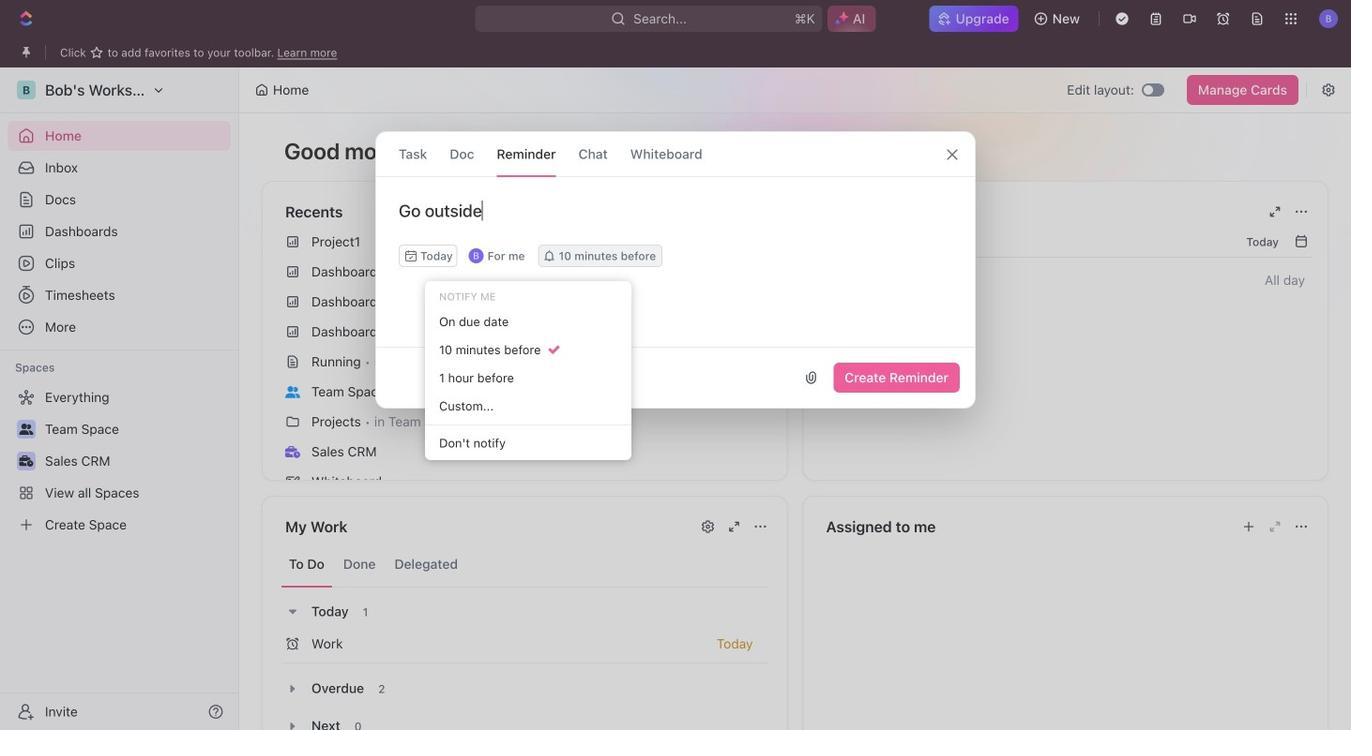 Task type: describe. For each thing, give the bounding box(es) containing it.
user group image
[[285, 386, 300, 398]]



Task type: locate. For each thing, give the bounding box(es) containing it.
business time image
[[285, 446, 300, 458]]

dialog
[[375, 131, 976, 409]]

tree inside sidebar navigation
[[8, 383, 231, 540]]

sidebar navigation
[[0, 68, 239, 731]]

tab list
[[282, 542, 768, 588]]

tree
[[8, 383, 231, 540]]

Reminder na﻿me or type '/' for commands text field
[[376, 200, 975, 245]]



Task type: vqa. For each thing, say whether or not it's contained in the screenshot.
business time IMAGE
yes



